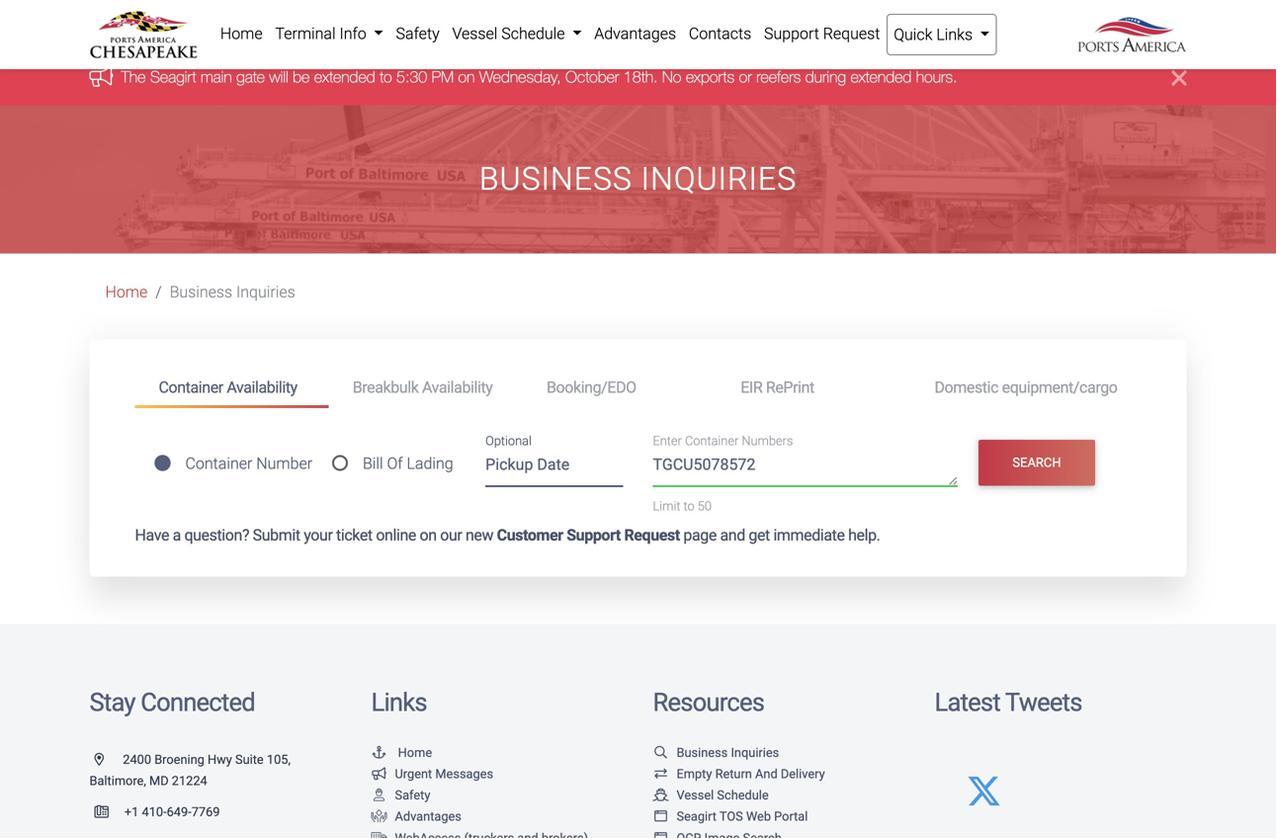 Task type: locate. For each thing, give the bounding box(es) containing it.
0 vertical spatial home
[[220, 24, 263, 43]]

1 vertical spatial business
[[170, 283, 232, 301]]

+1 410-649-7769 link
[[89, 805, 220, 820]]

0 horizontal spatial business
[[170, 283, 232, 301]]

extended right be on the top left of page
[[314, 67, 375, 86]]

advantages link
[[588, 14, 683, 53], [371, 809, 462, 824]]

0 vertical spatial advantages link
[[588, 14, 683, 53]]

limit
[[653, 499, 681, 514]]

container availability link
[[135, 369, 329, 408]]

0 vertical spatial to
[[380, 67, 392, 86]]

support up reefers
[[764, 24, 819, 43]]

or
[[739, 67, 752, 86]]

latest
[[935, 688, 1000, 718]]

extended
[[314, 67, 375, 86], [851, 67, 912, 86]]

safety
[[396, 24, 440, 43], [395, 788, 430, 803]]

links right quick
[[936, 25, 973, 44]]

main
[[201, 67, 232, 86]]

0 horizontal spatial to
[[380, 67, 392, 86]]

safety link for terminal info link
[[390, 14, 446, 53]]

vessel up pm
[[452, 24, 498, 43]]

extended down quick
[[851, 67, 912, 86]]

vessel schedule
[[452, 24, 569, 43], [677, 788, 769, 803]]

1 vertical spatial home
[[105, 283, 148, 301]]

bill
[[363, 454, 383, 473]]

will
[[269, 67, 288, 86]]

2 horizontal spatial home
[[398, 745, 432, 760]]

vessel schedule up seagirt tos web portal link
[[677, 788, 769, 803]]

home link
[[214, 14, 269, 53], [105, 283, 148, 301], [371, 745, 432, 760]]

2400
[[123, 752, 151, 767]]

links up the anchor icon
[[371, 688, 427, 718]]

eir
[[741, 378, 762, 397]]

0 vertical spatial schedule
[[501, 24, 565, 43]]

0 horizontal spatial vessel
[[452, 24, 498, 43]]

home for terminal info link home link
[[220, 24, 263, 43]]

safety link up 5:30
[[390, 14, 446, 53]]

seagirt left tos
[[677, 809, 717, 824]]

2 extended from the left
[[851, 67, 912, 86]]

1 vertical spatial on
[[420, 526, 437, 545]]

0 horizontal spatial advantages
[[395, 809, 462, 824]]

of
[[387, 454, 403, 473]]

reprint
[[766, 378, 814, 397]]

1 horizontal spatial extended
[[851, 67, 912, 86]]

baltimore,
[[89, 773, 146, 788]]

the seagirt main gate will be extended to 5:30 pm on wednesday, october 18th.  no exports or reefers during extended hours.
[[121, 67, 957, 86]]

schedule up seagirt tos web portal
[[717, 788, 769, 803]]

1 vertical spatial vessel schedule link
[[653, 788, 769, 803]]

to left 5:30
[[380, 67, 392, 86]]

a
[[173, 526, 181, 545]]

7769
[[191, 805, 220, 820]]

no
[[662, 67, 681, 86]]

advantages up 18th. on the top
[[594, 24, 676, 43]]

Enter Container Numbers text field
[[653, 453, 958, 486]]

availability for breakbulk availability
[[422, 378, 493, 397]]

availability right breakbulk
[[422, 378, 493, 397]]

container right enter
[[685, 434, 739, 448]]

2 vertical spatial business inquiries
[[677, 745, 779, 760]]

on inside alert
[[458, 67, 475, 86]]

2 vertical spatial business
[[677, 745, 728, 760]]

1 availability from the left
[[227, 378, 297, 397]]

1 horizontal spatial to
[[684, 499, 695, 514]]

0 vertical spatial safety
[[396, 24, 440, 43]]

vessel
[[452, 24, 498, 43], [677, 788, 714, 803]]

request up 'during'
[[823, 24, 880, 43]]

quick
[[894, 25, 933, 44]]

to
[[380, 67, 392, 86], [684, 499, 695, 514]]

advantages link up truck container icon
[[371, 809, 462, 824]]

map marker alt image
[[94, 753, 120, 766]]

container left the number
[[185, 454, 252, 473]]

1 horizontal spatial availability
[[422, 378, 493, 397]]

0 horizontal spatial support
[[567, 526, 621, 545]]

2 vertical spatial home
[[398, 745, 432, 760]]

1 horizontal spatial vessel schedule link
[[653, 788, 769, 803]]

1 horizontal spatial seagirt
[[677, 809, 717, 824]]

1 horizontal spatial support
[[764, 24, 819, 43]]

vessel down empty
[[677, 788, 714, 803]]

contacts
[[689, 24, 751, 43]]

business
[[479, 160, 632, 197], [170, 283, 232, 301], [677, 745, 728, 760]]

0 horizontal spatial vessel schedule
[[452, 24, 569, 43]]

2 availability from the left
[[422, 378, 493, 397]]

your
[[304, 526, 333, 545]]

safety link down urgent
[[371, 788, 430, 803]]

1 extended from the left
[[314, 67, 375, 86]]

support right customer
[[567, 526, 621, 545]]

0 vertical spatial request
[[823, 24, 880, 43]]

search
[[1013, 455, 1061, 470]]

1 horizontal spatial vessel
[[677, 788, 714, 803]]

messages
[[435, 767, 493, 781]]

seagirt tos web portal
[[677, 809, 808, 824]]

ship image
[[653, 789, 669, 802]]

info
[[339, 24, 366, 43]]

terminal
[[275, 24, 336, 43]]

1 horizontal spatial advantages
[[594, 24, 676, 43]]

container up container number on the left of the page
[[159, 378, 223, 397]]

inquiries
[[641, 160, 797, 197], [236, 283, 295, 301], [731, 745, 779, 760]]

wednesday,
[[479, 67, 561, 86]]

1 horizontal spatial request
[[823, 24, 880, 43]]

0 vertical spatial business inquiries
[[479, 160, 797, 197]]

0 vertical spatial advantages
[[594, 24, 676, 43]]

connected
[[141, 688, 255, 718]]

on right pm
[[458, 67, 475, 86]]

0 horizontal spatial advantages link
[[371, 809, 462, 824]]

to left 50
[[684, 499, 695, 514]]

domestic
[[935, 378, 998, 397]]

safety link
[[390, 14, 446, 53], [371, 788, 430, 803]]

empty return and delivery
[[677, 767, 825, 781]]

vessel schedule up wednesday,
[[452, 24, 569, 43]]

request down 'limit'
[[624, 526, 680, 545]]

50
[[698, 499, 712, 514]]

0 vertical spatial on
[[458, 67, 475, 86]]

0 horizontal spatial availability
[[227, 378, 297, 397]]

0 horizontal spatial home
[[105, 283, 148, 301]]

availability up container number on the left of the page
[[227, 378, 297, 397]]

0 vertical spatial inquiries
[[641, 160, 797, 197]]

1 horizontal spatial advantages link
[[588, 14, 683, 53]]

safety down urgent
[[395, 788, 430, 803]]

business inquiries link
[[653, 745, 779, 760]]

advantages down the urgent messages link
[[395, 809, 462, 824]]

stay
[[89, 688, 135, 718]]

bill of lading
[[363, 454, 453, 473]]

0 horizontal spatial schedule
[[501, 24, 565, 43]]

0 horizontal spatial links
[[371, 688, 427, 718]]

105,
[[267, 752, 291, 767]]

availability
[[227, 378, 297, 397], [422, 378, 493, 397]]

1 vertical spatial links
[[371, 688, 427, 718]]

2 vertical spatial home link
[[371, 745, 432, 760]]

1 vertical spatial business inquiries
[[170, 283, 295, 301]]

1 vertical spatial seagirt
[[677, 809, 717, 824]]

pm
[[432, 67, 454, 86]]

1 horizontal spatial business
[[479, 160, 632, 197]]

1 horizontal spatial home
[[220, 24, 263, 43]]

seagirt
[[150, 67, 196, 86], [677, 809, 717, 824]]

anchor image
[[371, 746, 387, 759]]

container for container number
[[185, 454, 252, 473]]

+1 410-649-7769
[[124, 805, 220, 820]]

browser image
[[653, 810, 669, 823]]

urgent messages
[[395, 767, 493, 781]]

0 vertical spatial container
[[159, 378, 223, 397]]

0 horizontal spatial extended
[[314, 67, 375, 86]]

1 horizontal spatial home link
[[214, 14, 269, 53]]

2 horizontal spatial business
[[677, 745, 728, 760]]

410-
[[142, 805, 167, 820]]

on
[[458, 67, 475, 86], [420, 526, 437, 545]]

schedule up the seagirt main gate will be extended to 5:30 pm on wednesday, october 18th.  no exports or reefers during extended hours.
[[501, 24, 565, 43]]

1 vertical spatial vessel schedule
[[677, 788, 769, 803]]

0 vertical spatial vessel
[[452, 24, 498, 43]]

vessel schedule link up wednesday,
[[446, 14, 588, 53]]

vessel schedule link down empty
[[653, 788, 769, 803]]

0 vertical spatial seagirt
[[150, 67, 196, 86]]

seagirt right the
[[150, 67, 196, 86]]

enter
[[653, 434, 682, 448]]

0 horizontal spatial seagirt
[[150, 67, 196, 86]]

seagirt tos web portal link
[[653, 809, 808, 824]]

eir reprint link
[[717, 369, 911, 405]]

0 vertical spatial home link
[[214, 14, 269, 53]]

1 vertical spatial schedule
[[717, 788, 769, 803]]

support
[[764, 24, 819, 43], [567, 526, 621, 545]]

support request link
[[758, 14, 886, 53]]

safety up 5:30
[[396, 24, 440, 43]]

1 vertical spatial advantages
[[395, 809, 462, 824]]

1 vertical spatial safety link
[[371, 788, 430, 803]]

1 vertical spatial request
[[624, 526, 680, 545]]

advantages
[[594, 24, 676, 43], [395, 809, 462, 824]]

advantages link up 18th. on the top
[[588, 14, 683, 53]]

1 horizontal spatial on
[[458, 67, 475, 86]]

0 vertical spatial safety link
[[390, 14, 446, 53]]

october
[[565, 67, 619, 86]]

2 vertical spatial container
[[185, 454, 252, 473]]

2 horizontal spatial home link
[[371, 745, 432, 760]]

bullhorn image
[[371, 768, 387, 780]]

1 horizontal spatial links
[[936, 25, 973, 44]]

on left our
[[420, 526, 437, 545]]

0 horizontal spatial home link
[[105, 283, 148, 301]]

return
[[715, 767, 752, 781]]

business inquiries
[[479, 160, 797, 197], [170, 283, 295, 301], [677, 745, 779, 760]]

stay connected
[[89, 688, 255, 718]]

0 vertical spatial vessel schedule
[[452, 24, 569, 43]]

1 vertical spatial safety
[[395, 788, 430, 803]]

container availability
[[159, 378, 297, 397]]

0 horizontal spatial vessel schedule link
[[446, 14, 588, 53]]

exchange image
[[653, 768, 669, 780]]

1 horizontal spatial vessel schedule
[[677, 788, 769, 803]]



Task type: describe. For each thing, give the bounding box(es) containing it.
ticket
[[336, 526, 372, 545]]

vessel inside 'link'
[[452, 24, 498, 43]]

tos
[[719, 809, 743, 824]]

breakbulk availability link
[[329, 369, 523, 405]]

Optional text field
[[486, 448, 623, 487]]

1 horizontal spatial schedule
[[717, 788, 769, 803]]

help.
[[848, 526, 880, 545]]

numbers
[[742, 434, 793, 448]]

home link for the urgent messages link
[[371, 745, 432, 760]]

649-
[[167, 805, 191, 820]]

submit
[[253, 526, 300, 545]]

eir reprint
[[741, 378, 814, 397]]

empty return and delivery link
[[653, 767, 825, 781]]

1 vertical spatial support
[[567, 526, 621, 545]]

terminal info link
[[269, 14, 390, 53]]

breakbulk
[[353, 378, 419, 397]]

request inside the support request link
[[823, 24, 880, 43]]

container for container availability
[[159, 378, 223, 397]]

search image
[[653, 746, 669, 759]]

optional
[[486, 434, 532, 448]]

0 horizontal spatial request
[[624, 526, 680, 545]]

advantages inside advantages link
[[594, 24, 676, 43]]

user hard hat image
[[371, 789, 387, 802]]

gate
[[236, 67, 265, 86]]

close image
[[1172, 66, 1187, 89]]

contacts link
[[683, 14, 758, 53]]

bullhorn image
[[89, 66, 121, 86]]

question?
[[184, 526, 249, 545]]

1 vertical spatial vessel
[[677, 788, 714, 803]]

1 vertical spatial advantages link
[[371, 809, 462, 824]]

container number
[[185, 454, 312, 473]]

during
[[805, 67, 846, 86]]

terminal info
[[275, 24, 370, 43]]

1 vertical spatial home link
[[105, 283, 148, 301]]

tweets
[[1005, 688, 1082, 718]]

quick links
[[894, 25, 977, 44]]

our
[[440, 526, 462, 545]]

1 vertical spatial to
[[684, 499, 695, 514]]

home for the middle home link
[[105, 283, 148, 301]]

18th.
[[624, 67, 658, 86]]

latest tweets
[[935, 688, 1082, 718]]

portal
[[774, 809, 808, 824]]

lading
[[407, 454, 453, 473]]

browser image
[[653, 832, 669, 838]]

booking/edo link
[[523, 369, 717, 405]]

2 vertical spatial inquiries
[[731, 745, 779, 760]]

enter container numbers
[[653, 434, 793, 448]]

1 vertical spatial container
[[685, 434, 739, 448]]

phone office image
[[94, 806, 124, 818]]

safety inside safety link
[[396, 24, 440, 43]]

delivery
[[781, 767, 825, 781]]

customer support request link
[[497, 526, 680, 545]]

0 horizontal spatial on
[[420, 526, 437, 545]]

the seagirt main gate will be extended to 5:30 pm on wednesday, october 18th.  no exports or reefers during extended hours. alert
[[0, 50, 1276, 105]]

urgent messages link
[[371, 767, 493, 781]]

support request
[[764, 24, 880, 43]]

suite
[[235, 752, 264, 767]]

exports
[[686, 67, 735, 86]]

0 vertical spatial links
[[936, 25, 973, 44]]

md
[[149, 773, 169, 788]]

safety link for the urgent messages link
[[371, 788, 430, 803]]

limit to 50
[[653, 499, 712, 514]]

customer
[[497, 526, 563, 545]]

21224
[[172, 773, 207, 788]]

new
[[466, 526, 493, 545]]

the seagirt main gate will be extended to 5:30 pm on wednesday, october 18th.  no exports or reefers during extended hours. link
[[121, 67, 957, 86]]

home link for terminal info link
[[214, 14, 269, 53]]

broening
[[154, 752, 204, 767]]

hwy
[[208, 752, 232, 767]]

domestic equipment/cargo link
[[911, 369, 1141, 405]]

5:30
[[396, 67, 427, 86]]

truck container image
[[371, 832, 387, 838]]

0 vertical spatial business
[[479, 160, 632, 197]]

empty
[[677, 767, 712, 781]]

availability for container availability
[[227, 378, 297, 397]]

booking/edo
[[547, 378, 636, 397]]

0 vertical spatial support
[[764, 24, 819, 43]]

quick links link
[[886, 14, 997, 55]]

and
[[755, 767, 778, 781]]

2400 broening hwy suite 105, baltimore, md 21224 link
[[89, 752, 291, 788]]

urgent
[[395, 767, 432, 781]]

to inside the seagirt main gate will be extended to 5:30 pm on wednesday, october 18th.  no exports or reefers during extended hours. alert
[[380, 67, 392, 86]]

1 vertical spatial inquiries
[[236, 283, 295, 301]]

get
[[749, 526, 770, 545]]

and
[[720, 526, 745, 545]]

web
[[746, 809, 771, 824]]

reefers
[[756, 67, 801, 86]]

+1
[[124, 805, 139, 820]]

have a question? submit your ticket online on our new customer support request page and get immediate help.
[[135, 526, 880, 545]]

seagirt inside alert
[[150, 67, 196, 86]]

online
[[376, 526, 416, 545]]

page
[[683, 526, 717, 545]]

2400 broening hwy suite 105, baltimore, md 21224
[[89, 752, 291, 788]]

the
[[121, 67, 146, 86]]

search button
[[979, 440, 1095, 486]]

resources
[[653, 688, 764, 718]]

0 vertical spatial vessel schedule link
[[446, 14, 588, 53]]

immediate
[[773, 526, 845, 545]]

hand receiving image
[[371, 810, 387, 823]]

breakbulk availability
[[353, 378, 493, 397]]



Task type: vqa. For each thing, say whether or not it's contained in the screenshot.
leftmost LINKS
yes



